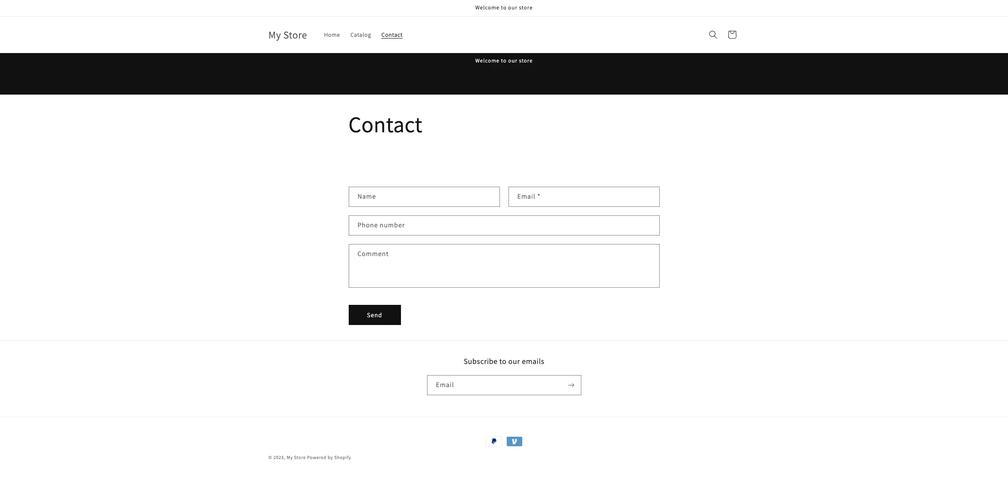 Task type: describe. For each thing, give the bounding box(es) containing it.
1 vertical spatial to
[[501, 57, 507, 64]]

paypal image
[[486, 436, 502, 447]]

2 welcome from the top
[[475, 57, 500, 64]]

by
[[328, 454, 333, 460]]

emails
[[522, 357, 545, 366]]

home link
[[319, 26, 345, 44]]

1 horizontal spatial my
[[287, 454, 293, 460]]

2 store from the top
[[519, 57, 533, 64]]

Comment text field
[[349, 245, 659, 288]]

subscribe to our emails
[[464, 357, 545, 366]]

1 vertical spatial my store link
[[287, 454, 306, 460]]

subscribe
[[464, 357, 498, 366]]

0 horizontal spatial my
[[268, 28, 281, 42]]

1 welcome to our store from the top
[[475, 4, 533, 11]]

email for email *
[[517, 192, 536, 201]]

0 vertical spatial to
[[501, 4, 507, 11]]

contact main content
[[0, 95, 1008, 341]]

home
[[324, 31, 340, 39]]

©
[[268, 454, 272, 460]]

subscribe image
[[568, 380, 575, 391]]

1 our from the top
[[508, 4, 518, 11]]

powered
[[307, 454, 326, 460]]

Phone number telephone field
[[349, 216, 659, 235]]

comment
[[358, 249, 389, 258]]

1 vertical spatial store
[[294, 454, 306, 460]]

phone
[[358, 221, 378, 230]]

2 welcome to our store from the top
[[475, 57, 533, 64]]

1 vertical spatial email email field
[[427, 376, 581, 395]]

*
[[537, 192, 541, 201]]

2 our from the top
[[508, 57, 518, 64]]



Task type: locate. For each thing, give the bounding box(es) containing it.
catalog
[[350, 31, 371, 39]]

catalog link
[[345, 26, 376, 44]]

welcome to our store
[[475, 4, 533, 11], [475, 57, 533, 64]]

1 horizontal spatial list
[[484, 434, 525, 449]]

venmo image
[[506, 436, 523, 447]]

0 vertical spatial email email field
[[509, 187, 659, 207]]

shopify
[[334, 454, 351, 460]]

number
[[380, 221, 405, 230]]

0 horizontal spatial email
[[436, 380, 454, 389]]

1 vertical spatial welcome to our store
[[475, 57, 533, 64]]

store left home link
[[283, 28, 307, 42]]

email email field inside contact main content
[[509, 187, 659, 207]]

© 2023, my store powered by shopify
[[268, 454, 351, 460]]

1 welcome from the top
[[475, 4, 500, 11]]

search image
[[709, 30, 717, 39]]

send button
[[349, 305, 401, 325]]

store left powered
[[294, 454, 306, 460]]

1 vertical spatial list
[[484, 434, 525, 449]]

1 vertical spatial contact
[[349, 110, 422, 139]]

contact for contact link
[[381, 31, 403, 39]]

email *
[[517, 192, 541, 201]]

3 our from the top
[[508, 357, 520, 366]]

welcome
[[475, 4, 500, 11], [475, 57, 500, 64]]

name
[[358, 192, 376, 201]]

Name text field
[[349, 187, 499, 207]]

phone number
[[358, 221, 405, 230]]

store
[[519, 4, 533, 11], [519, 57, 533, 64]]

my store
[[268, 28, 307, 42]]

0 vertical spatial list
[[319, 26, 408, 44]]

0 vertical spatial our
[[508, 4, 518, 11]]

my store link
[[265, 26, 310, 43], [287, 454, 306, 460]]

our
[[508, 4, 518, 11], [508, 57, 518, 64], [508, 357, 520, 366]]

1 vertical spatial store
[[519, 57, 533, 64]]

0 vertical spatial store
[[283, 28, 307, 42]]

email inside contact main content
[[517, 192, 536, 201]]

email for email
[[436, 380, 454, 389]]

contact link
[[376, 26, 408, 44]]

contact for contact main content
[[349, 110, 422, 139]]

0 vertical spatial my store link
[[265, 26, 310, 43]]

email
[[517, 192, 536, 201], [436, 380, 454, 389]]

1 vertical spatial email
[[436, 380, 454, 389]]

powered by shopify link
[[307, 454, 351, 460]]

0 vertical spatial welcome
[[475, 4, 500, 11]]

my
[[268, 28, 281, 42], [287, 454, 293, 460]]

2 vertical spatial to
[[499, 357, 507, 366]]

store
[[283, 28, 307, 42], [294, 454, 306, 460]]

0 horizontal spatial list
[[319, 26, 408, 44]]

list
[[319, 26, 408, 44], [484, 434, 525, 449]]

contact inside list
[[381, 31, 403, 39]]

2023,
[[273, 454, 285, 460]]

1 vertical spatial my
[[287, 454, 293, 460]]

Email email field
[[509, 187, 659, 207], [427, 376, 581, 395]]

to
[[501, 4, 507, 11], [501, 57, 507, 64], [499, 357, 507, 366]]

2 vertical spatial our
[[508, 357, 520, 366]]

0 vertical spatial store
[[519, 4, 533, 11]]

1 vertical spatial our
[[508, 57, 518, 64]]

0 vertical spatial email
[[517, 192, 536, 201]]

contact
[[381, 31, 403, 39], [349, 110, 422, 139]]

0 vertical spatial my
[[268, 28, 281, 42]]

1 horizontal spatial email
[[517, 192, 536, 201]]

0 vertical spatial welcome to our store
[[475, 4, 533, 11]]

1 store from the top
[[519, 4, 533, 11]]

send
[[367, 311, 382, 319]]

1 vertical spatial welcome
[[475, 57, 500, 64]]

0 vertical spatial contact
[[381, 31, 403, 39]]

contact inside main content
[[349, 110, 422, 139]]

list containing home
[[319, 26, 408, 44]]



Task type: vqa. For each thing, say whether or not it's contained in the screenshot.
the bottommost To
yes



